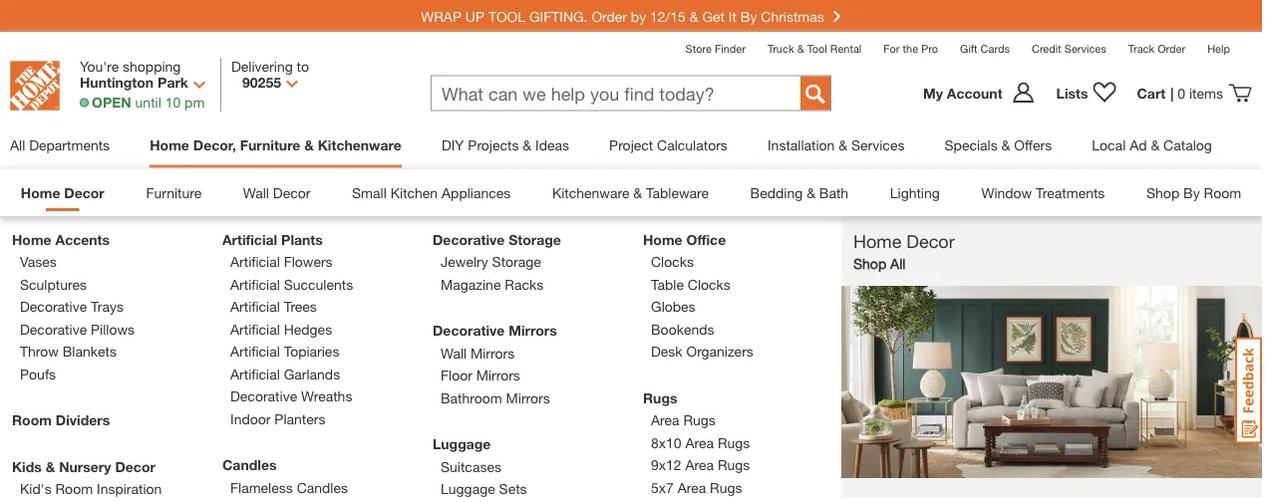 Task type: describe. For each thing, give the bounding box(es) containing it.
table
[[651, 276, 684, 293]]

black friday savings + new items added up to 40% off select furniture, decor & kitchenware image
[[20, 491, 1242, 499]]

bookends
[[651, 321, 714, 337]]

home decor shop all
[[853, 231, 955, 272]]

mirrors down floor mirrors link at the bottom left of the page
[[506, 390, 550, 406]]

window treatments for 1st window treatments link from the bottom of the page
[[981, 185, 1105, 202]]

indoor
[[230, 411, 271, 427]]

1 vertical spatial order
[[1158, 42, 1186, 55]]

kid's
[[20, 481, 51, 498]]

bedding & bath for 1st window treatments link from the bottom of the page's bedding & bath link
[[750, 185, 849, 202]]

1 horizontal spatial candles
[[297, 480, 348, 496]]

decorative inside artificial plants artificial flowers artificial succulents artificial trees artificial hedges artificial topiaries artificial garlands decorative wreaths indoor planters
[[230, 388, 297, 405]]

small for furniture link for 1st window treatments link from the bottom of the page's bedding & bath link
[[352, 185, 387, 202]]

decor inside home decor shop all
[[907, 231, 955, 252]]

bedding & bath link for 2nd window treatments link from the bottom of the page
[[750, 180, 849, 206]]

artificial down artificial trees link
[[230, 321, 280, 337]]

all departments link
[[10, 122, 110, 168]]

shop for 1st window treatments link from the bottom of the page's 'shop by room' "link"
[[1147, 185, 1180, 202]]

mirrors up bathroom mirrors link in the bottom of the page
[[476, 367, 520, 384]]

home decor for furniture link for 1st window treatments link from the bottom of the page's bedding & bath link
[[21, 185, 104, 202]]

rugs link
[[643, 390, 677, 406]]

0 items
[[1178, 85, 1223, 101]]

pro
[[921, 42, 938, 55]]

suitcases
[[441, 459, 501, 475]]

artificial up artificial trees link
[[230, 276, 280, 293]]

5x7
[[651, 480, 674, 496]]

the
[[903, 42, 918, 55]]

lighting for bedding & bath link corresponding to 2nd window treatments link from the bottom of the page
[[890, 185, 940, 201]]

table clocks link
[[651, 276, 731, 293]]

jewelry storage link
[[441, 254, 541, 270]]

jewelry
[[441, 254, 488, 270]]

rugs area rugs 8x10 area rugs 9x12 area rugs 5x7 area rugs
[[643, 390, 750, 496]]

desk organizers link
[[651, 343, 754, 360]]

huntington park
[[80, 74, 188, 91]]

home decor link for furniture link for 1st window treatments link from the bottom of the page's bedding & bath link
[[21, 183, 104, 204]]

home link
[[10, 229, 53, 248]]

kitchenware & tableware link for 1st window treatments link from the bottom of the page's bedding & bath link
[[552, 183, 709, 204]]

bookends link
[[651, 321, 714, 337]]

wall for furniture link for 1st window treatments link from the bottom of the page's bedding & bath link
[[243, 185, 269, 202]]

room dividers link
[[12, 412, 110, 429]]

flameless candles link
[[230, 480, 348, 496]]

for
[[884, 42, 900, 55]]

decorative mirrors link
[[433, 323, 557, 339]]

0 vertical spatial services
[[1065, 42, 1106, 55]]

hedges
[[284, 321, 332, 337]]

window treatments for 2nd window treatments link from the bottom of the page
[[981, 185, 1105, 201]]

installation & services link
[[768, 122, 905, 168]]

2 window treatments link from the top
[[981, 183, 1105, 204]]

artificial down artificial topiaries link
[[230, 366, 280, 382]]

home decor, furniture & kitchenware link
[[150, 122, 402, 168]]

diy projects & ideas link
[[442, 122, 569, 168]]

track
[[1128, 42, 1155, 55]]

feedback link image
[[1235, 337, 1262, 445]]

shop for 'shop by room' "link" associated with 2nd window treatments link from the bottom of the page
[[1147, 185, 1180, 201]]

pm
[[185, 94, 205, 110]]

wreaths
[[301, 388, 352, 405]]

artificial hedges link
[[230, 321, 332, 337]]

wrap up tool gifting. order by 12/15 & get it by christmas
[[421, 8, 828, 24]]

window for 1st window treatments link from the bottom of the page
[[981, 185, 1032, 202]]

area up the 8x10 at the bottom right
[[651, 412, 679, 429]]

kitchenware & tableware for 1st window treatments link from the bottom of the page's bedding & bath link
[[552, 185, 709, 202]]

trees
[[284, 299, 317, 315]]

succulents
[[284, 276, 353, 293]]

small kitchen appliances link for bedding & bath link corresponding to 2nd window treatments link from the bottom of the page furniture link
[[352, 180, 511, 206]]

& inside kids & nursery decor kid's room inspiration
[[46, 459, 55, 475]]

9x12 area rugs link
[[651, 457, 750, 474]]

poufs link
[[20, 366, 56, 382]]

throw blankets link
[[20, 343, 117, 360]]

furniture link for 1st window treatments link from the bottom of the page's bedding & bath link
[[146, 183, 202, 204]]

gifting.
[[529, 8, 588, 24]]

5x7 area rugs link
[[651, 480, 742, 496]]

garlands
[[284, 366, 340, 382]]

9x12
[[651, 457, 682, 474]]

it
[[729, 8, 737, 24]]

bedding for bedding & bath link corresponding to 2nd window treatments link from the bottom of the page
[[750, 185, 803, 201]]

items
[[1189, 85, 1223, 101]]

store
[[686, 42, 712, 55]]

bedding & bath for bedding & bath link corresponding to 2nd window treatments link from the bottom of the page
[[750, 185, 849, 201]]

globes
[[651, 299, 696, 315]]

0 vertical spatial luggage
[[433, 436, 491, 453]]

throw
[[20, 343, 59, 360]]

kitchenware & tableware link for bedding & bath link corresponding to 2nd window treatments link from the bottom of the page
[[552, 180, 709, 206]]

wall decor for bedding & bath link corresponding to 2nd window treatments link from the bottom of the page furniture link
[[243, 185, 311, 201]]

diy projects & ideas
[[442, 137, 569, 153]]

shop by room for 'shop by room' "link" associated with 2nd window treatments link from the bottom of the page
[[1147, 185, 1241, 201]]

wall inside decorative mirrors wall mirrors floor mirrors bathroom mirrors
[[441, 345, 467, 361]]

home inside home office clocks table clocks globes bookends desk organizers
[[643, 231, 683, 248]]

artificial up artificial hedges link
[[230, 299, 280, 315]]

gift cards link
[[960, 42, 1010, 55]]

1 vertical spatial storage
[[492, 254, 541, 270]]

room inside kids & nursery decor kid's room inspiration
[[55, 481, 93, 498]]

decorative storage jewelry storage magazine racks
[[433, 231, 561, 293]]

tableware for 1st window treatments link from the bottom of the page's bedding & bath link
[[646, 185, 709, 202]]

open until 10 pm
[[92, 94, 205, 110]]

truck & tool rental link
[[768, 42, 862, 55]]

christmas
[[761, 8, 824, 24]]

artificial flowers link
[[230, 254, 333, 270]]

project calculators
[[609, 137, 728, 153]]

truck & tool rental
[[768, 42, 862, 55]]

catalog
[[1164, 137, 1212, 153]]

cards
[[981, 42, 1010, 55]]

globes link
[[651, 299, 696, 315]]

treatments for 1st window treatments link from the bottom of the page
[[1036, 185, 1105, 202]]

wall decor for furniture link for 1st window treatments link from the bottom of the page's bedding & bath link
[[243, 185, 311, 202]]

kid's room inspiration link
[[20, 481, 162, 498]]

specials & offers link
[[945, 122, 1052, 168]]

home office clocks table clocks globes bookends desk organizers
[[643, 231, 754, 360]]

decorative pillows link
[[20, 321, 135, 337]]

by
[[741, 8, 757, 24]]

10
[[165, 94, 181, 110]]

bathroom mirrors link
[[441, 390, 550, 406]]

sculptures
[[20, 276, 87, 293]]

gift
[[960, 42, 978, 55]]

90255
[[242, 74, 281, 91]]

specials
[[945, 137, 998, 153]]

0 vertical spatial storage
[[509, 231, 561, 248]]

bedding & bath link for 1st window treatments link from the bottom of the page
[[750, 183, 849, 204]]

decor inside kids & nursery decor kid's room inspiration
[[115, 459, 155, 475]]

decor,
[[193, 137, 236, 153]]

specials & offers
[[945, 137, 1052, 153]]

until
[[135, 94, 161, 110]]

home inside home accents vases sculptures decorative trays decorative pillows throw blankets poufs
[[12, 231, 51, 248]]

the home depot logo link
[[10, 61, 60, 111]]

shop by room link for 1st window treatments link from the bottom of the page
[[1147, 183, 1241, 204]]

decorative inside decorative mirrors wall mirrors floor mirrors bathroom mirrors
[[433, 323, 505, 339]]

furniture link for bedding & bath link corresponding to 2nd window treatments link from the bottom of the page
[[146, 180, 202, 206]]

decorative storage link
[[433, 231, 561, 248]]

by for 2nd window treatments link from the bottom of the page
[[1184, 185, 1200, 201]]



Task type: vqa. For each thing, say whether or not it's contained in the screenshot.
bottommost Program
no



Task type: locate. For each thing, give the bounding box(es) containing it.
0 vertical spatial order
[[592, 8, 627, 24]]

small for bedding & bath link corresponding to 2nd window treatments link from the bottom of the page furniture link
[[352, 185, 387, 201]]

0 horizontal spatial order
[[592, 8, 627, 24]]

8x10
[[651, 435, 682, 451]]

1 kitchenware & tableware link from the top
[[552, 180, 709, 206]]

furniture inside 'link'
[[240, 137, 301, 153]]

decorative inside decorative storage jewelry storage magazine racks
[[433, 231, 505, 248]]

for the pro
[[884, 42, 938, 55]]

1 wall decor link from the top
[[243, 180, 311, 206]]

home accents link
[[12, 231, 110, 248]]

luggage up "suitcases" link
[[433, 436, 491, 453]]

0 vertical spatial all
[[10, 137, 25, 153]]

sets
[[499, 481, 527, 498]]

bedding & bath link
[[750, 180, 849, 206], [750, 183, 849, 204]]

kitchenware inside 'link'
[[318, 137, 402, 153]]

1 small kitchen appliances link from the top
[[352, 180, 511, 206]]

vases
[[20, 254, 57, 270]]

1 vertical spatial clocks
[[688, 276, 731, 293]]

lists
[[1056, 85, 1088, 101]]

wall decor link for small kitchen appliances link for furniture link for 1st window treatments link from the bottom of the page's bedding & bath link
[[243, 183, 311, 204]]

small kitchen appliances link for furniture link for 1st window treatments link from the bottom of the page's bedding & bath link
[[352, 183, 511, 204]]

artificial down artificial hedges link
[[230, 343, 280, 360]]

1 shop by room link from the top
[[1147, 180, 1241, 206]]

rugs down 9x12 area rugs link
[[710, 480, 742, 496]]

lighting for 1st window treatments link from the bottom of the page's bedding & bath link
[[890, 185, 940, 202]]

lighting link for 2nd window treatments link from the bottom of the page
[[890, 180, 940, 206]]

local ad & catalog
[[1092, 137, 1212, 153]]

kitchenware for furniture link for 1st window treatments link from the bottom of the page's bedding & bath link
[[552, 185, 630, 202]]

decorative up throw
[[20, 321, 87, 337]]

wall for bedding & bath link corresponding to 2nd window treatments link from the bottom of the page furniture link
[[243, 185, 269, 201]]

vases link
[[20, 254, 57, 270]]

installation & services
[[768, 137, 905, 153]]

submit search image
[[806, 84, 826, 104]]

small kitchen appliances for small kitchen appliances link for furniture link for 1st window treatments link from the bottom of the page's bedding & bath link
[[352, 185, 511, 202]]

you're
[[80, 58, 119, 74]]

&
[[690, 8, 698, 24], [797, 42, 804, 55], [304, 137, 314, 153], [523, 137, 532, 153], [839, 137, 848, 153], [1002, 137, 1010, 153], [1151, 137, 1160, 153], [633, 185, 642, 201], [807, 185, 816, 201], [633, 185, 642, 202], [807, 185, 816, 202], [46, 459, 55, 475]]

0 horizontal spatial services
[[851, 137, 905, 153]]

rental
[[830, 42, 862, 55]]

1 vertical spatial all
[[890, 255, 906, 272]]

decorative up jewelry
[[433, 231, 505, 248]]

services right the installation
[[851, 137, 905, 153]]

home decor link for bedding & bath link corresponding to 2nd window treatments link from the bottom of the page furniture link
[[21, 180, 104, 206]]

services right credit at the right
[[1065, 42, 1106, 55]]

my account
[[923, 85, 1003, 101]]

flameless
[[230, 480, 293, 496]]

organizers
[[686, 343, 754, 360]]

departments
[[29, 137, 110, 153]]

furniture for furniture link for 1st window treatments link from the bottom of the page's bedding & bath link
[[146, 185, 202, 202]]

my
[[923, 85, 943, 101]]

furniture link
[[146, 180, 202, 206], [146, 183, 202, 204]]

rugs
[[643, 390, 677, 406], [683, 412, 716, 429], [718, 435, 750, 451], [718, 457, 750, 474], [710, 480, 742, 496]]

huntington
[[80, 74, 154, 91]]

wrap
[[421, 8, 462, 24]]

home inside home decor shop all
[[853, 231, 902, 252]]

decorative up wall mirrors link
[[433, 323, 505, 339]]

poufs
[[20, 366, 56, 382]]

luggage link
[[433, 436, 491, 453]]

track order
[[1128, 42, 1186, 55]]

clocks right table
[[688, 276, 731, 293]]

window
[[981, 185, 1032, 201], [981, 185, 1032, 202]]

clocks up table
[[651, 254, 694, 270]]

window for 2nd window treatments link from the bottom of the page
[[981, 185, 1032, 201]]

bath for bedding & bath link corresponding to 2nd window treatments link from the bottom of the page
[[819, 185, 849, 201]]

None text field
[[432, 76, 781, 112]]

home decor
[[21, 185, 104, 201], [21, 185, 104, 202], [10, 427, 230, 475]]

decorative mirrors wall mirrors floor mirrors bathroom mirrors
[[433, 323, 557, 406]]

0 horizontal spatial all
[[10, 137, 25, 153]]

appliances for small kitchen appliances link for furniture link for 1st window treatments link from the bottom of the page's bedding & bath link
[[442, 185, 511, 202]]

all departments
[[10, 137, 110, 153]]

kitchenware for bedding & bath link corresponding to 2nd window treatments link from the bottom of the page furniture link
[[552, 185, 630, 201]]

window treatments link
[[981, 180, 1105, 206], [981, 183, 1105, 204]]

rugs down 8x10 area rugs link
[[718, 457, 750, 474]]

0 vertical spatial candles
[[222, 457, 277, 474]]

artificial down artificial plants link
[[230, 254, 280, 270]]

artificial garlands link
[[230, 366, 340, 382]]

1 home decor link from the top
[[21, 180, 104, 206]]

home decor, furniture & kitchenware
[[150, 137, 402, 153]]

trays
[[91, 299, 124, 315]]

1 vertical spatial services
[[851, 137, 905, 153]]

clocks link
[[651, 254, 694, 270]]

2 home decor link from the top
[[21, 183, 104, 204]]

wall mirrors link
[[441, 345, 515, 361]]

shop by room link for 2nd window treatments link from the bottom of the page
[[1147, 180, 1241, 206]]

2 wall decor link from the top
[[243, 183, 311, 204]]

rugs up 9x12 area rugs link
[[718, 435, 750, 451]]

by for 1st window treatments link from the bottom of the page
[[1184, 185, 1200, 202]]

track order link
[[1128, 42, 1186, 55]]

the home depot image
[[10, 61, 60, 111]]

shop by room link
[[1147, 180, 1241, 206], [1147, 183, 1241, 204]]

order right gifting.
[[592, 8, 627, 24]]

dividers
[[56, 412, 110, 429]]

kids
[[12, 459, 42, 475]]

area down 8x10 area rugs link
[[685, 457, 714, 474]]

bedding
[[750, 185, 803, 201], [750, 185, 803, 202]]

magazine racks link
[[441, 276, 544, 293]]

artificial succulents link
[[230, 276, 353, 293]]

1 vertical spatial candles
[[297, 480, 348, 496]]

desk
[[651, 343, 683, 360]]

1 bedding & bath link from the top
[[750, 180, 849, 206]]

wall decor link
[[243, 180, 311, 206], [243, 183, 311, 204]]

get
[[702, 8, 725, 24]]

2 small kitchen appliances link from the top
[[352, 183, 511, 204]]

account
[[947, 85, 1003, 101]]

0 horizontal spatial candles
[[222, 457, 277, 474]]

shop by room for 1st window treatments link from the bottom of the page's 'shop by room' "link"
[[1147, 185, 1241, 202]]

bedding for 1st window treatments link from the bottom of the page's bedding & bath link
[[750, 185, 803, 202]]

& inside 'link'
[[304, 137, 314, 153]]

artificial up artificial flowers link
[[222, 231, 277, 248]]

1 horizontal spatial services
[[1065, 42, 1106, 55]]

2 shop by room link from the top
[[1147, 183, 1241, 204]]

furniture for bedding & bath link corresponding to 2nd window treatments link from the bottom of the page furniture link
[[146, 185, 202, 201]]

ad
[[1130, 137, 1147, 153]]

mirrors down racks
[[509, 323, 557, 339]]

mirrors down decorative mirrors link
[[471, 345, 515, 361]]

2 kitchenware & tableware link from the top
[[552, 183, 709, 204]]

luggage down "suitcases" link
[[441, 481, 495, 498]]

area up 9x12 area rugs link
[[685, 435, 714, 451]]

lighting link for 1st window treatments link from the bottom of the page
[[890, 183, 940, 204]]

kitchenware & tableware for bedding & bath link corresponding to 2nd window treatments link from the bottom of the page
[[552, 185, 709, 201]]

1 horizontal spatial all
[[890, 255, 906, 272]]

gift cards
[[960, 42, 1010, 55]]

sponsored banner image
[[10, 274, 1252, 405]]

artificial plants artificial flowers artificial succulents artificial trees artificial hedges artificial topiaries artificial garlands decorative wreaths indoor planters
[[222, 231, 353, 427]]

diy
[[442, 137, 464, 153]]

my account link
[[923, 81, 1046, 105]]

wall decor link for small kitchen appliances link associated with bedding & bath link corresponding to 2nd window treatments link from the bottom of the page furniture link
[[243, 180, 311, 206]]

candles up flameless
[[222, 457, 277, 474]]

candles right flameless
[[297, 480, 348, 496]]

small kitchen appliances link
[[352, 180, 511, 206], [352, 183, 511, 204]]

area down 9x12 area rugs link
[[678, 480, 706, 496]]

2 furniture link from the top
[[146, 183, 202, 204]]

indoor planters link
[[230, 411, 325, 427]]

decorative up indoor
[[230, 388, 297, 405]]

calculators
[[657, 137, 728, 153]]

plants
[[281, 231, 323, 248]]

decorative down sculptures link
[[20, 299, 87, 315]]

None text field
[[432, 76, 781, 112]]

all inside 'all departments' link
[[10, 137, 25, 153]]

tool
[[488, 8, 525, 24]]

treatments for 2nd window treatments link from the bottom of the page
[[1036, 185, 1105, 201]]

appliances for small kitchen appliances link associated with bedding & bath link corresponding to 2nd window treatments link from the bottom of the page furniture link
[[442, 185, 511, 201]]

lighting link
[[890, 180, 940, 206], [890, 183, 940, 204]]

kitchenware & tableware link
[[552, 180, 709, 206], [552, 183, 709, 204]]

sculptures link
[[20, 276, 87, 293]]

home decor for bedding & bath link corresponding to 2nd window treatments link from the bottom of the page furniture link
[[21, 185, 104, 201]]

tableware for bedding & bath link corresponding to 2nd window treatments link from the bottom of the page
[[646, 185, 709, 201]]

up
[[465, 8, 485, 24]]

suitcases link
[[441, 459, 501, 475]]

kitchen for small kitchen appliances link for furniture link for 1st window treatments link from the bottom of the page's bedding & bath link
[[391, 185, 438, 202]]

order right track
[[1158, 42, 1186, 55]]

clocks
[[651, 254, 694, 270], [688, 276, 731, 293]]

decorative
[[433, 231, 505, 248], [20, 299, 87, 315], [20, 321, 87, 337], [433, 323, 505, 339], [230, 388, 297, 405]]

home office link
[[643, 231, 726, 248]]

kitchen for small kitchen appliances link associated with bedding & bath link corresponding to 2nd window treatments link from the bottom of the page furniture link
[[391, 185, 438, 201]]

luggage sets link
[[441, 481, 527, 498]]

floor
[[441, 367, 472, 384]]

candles
[[222, 457, 277, 474], [297, 480, 348, 496]]

small kitchen appliances for small kitchen appliances link associated with bedding & bath link corresponding to 2nd window treatments link from the bottom of the page furniture link
[[352, 185, 511, 201]]

project calculators link
[[609, 122, 728, 168]]

home inside home decor, furniture & kitchenware 'link'
[[150, 137, 189, 153]]

bath for 1st window treatments link from the bottom of the page's bedding & bath link
[[819, 185, 849, 202]]

1 furniture link from the top
[[146, 180, 202, 206]]

shop inside home decor shop all
[[853, 255, 887, 272]]

rugs up 8x10 area rugs link
[[683, 412, 716, 429]]

tableware
[[646, 185, 709, 201], [646, 185, 709, 202]]

1 lighting link from the top
[[890, 180, 940, 206]]

pillows
[[91, 321, 135, 337]]

rugs up area rugs link
[[643, 390, 677, 406]]

2 lighting link from the top
[[890, 183, 940, 204]]

0 vertical spatial clocks
[[651, 254, 694, 270]]

storage
[[509, 231, 561, 248], [492, 254, 541, 270]]

1 window treatments link from the top
[[981, 180, 1105, 206]]

store finder
[[686, 42, 746, 55]]

2 bedding & bath link from the top
[[750, 183, 849, 204]]

project
[[609, 137, 653, 153]]

1 vertical spatial luggage
[[441, 481, 495, 498]]

all inside home decor shop all
[[890, 255, 906, 272]]

all
[[10, 137, 25, 153], [890, 255, 906, 272]]

1 horizontal spatial order
[[1158, 42, 1186, 55]]

you're shopping
[[80, 58, 181, 74]]

credit
[[1032, 42, 1062, 55]]

installation
[[768, 137, 835, 153]]

racks
[[505, 276, 544, 293]]

magazine
[[441, 276, 501, 293]]

bedding & bath
[[750, 185, 849, 201], [750, 185, 849, 202]]



